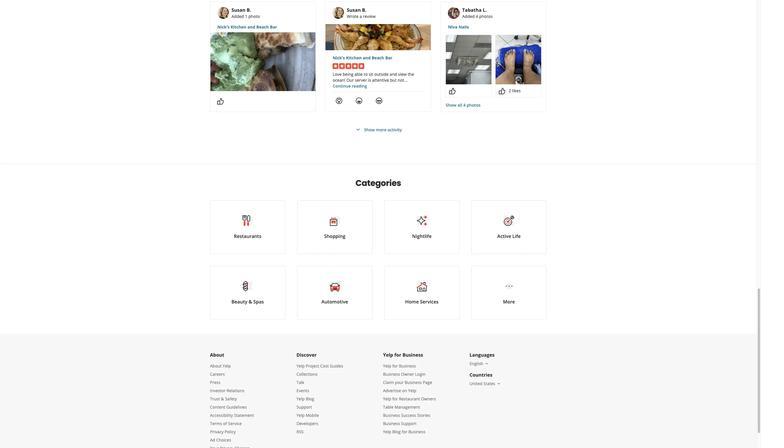 Task type: describe. For each thing, give the bounding box(es) containing it.
4 inside "dropdown button"
[[463, 102, 466, 108]]

nails
[[459, 24, 469, 30]]

support link
[[297, 405, 312, 411]]

susan b. wrote a review
[[347, 7, 376, 19]]

0 vertical spatial like feed item image
[[499, 88, 506, 95]]

yelp down business support link
[[383, 430, 391, 435]]

nick's for left nick's kitchen and beach bar link
[[217, 24, 230, 30]]

show for show all 4 photos
[[446, 102, 457, 108]]

nightlife
[[412, 233, 432, 240]]

photo of susan b. image for susan b. wrote a review
[[333, 7, 345, 19]]

2 likes
[[509, 88, 521, 94]]

bar for left nick's kitchen and beach bar link
[[270, 24, 277, 30]]

guidelines
[[226, 405, 247, 411]]

wrote
[[347, 14, 359, 19]]

photo of tabatha l. image
[[448, 7, 460, 19]]

table
[[383, 405, 394, 411]]

your
[[395, 380, 404, 386]]

english
[[470, 361, 483, 367]]

yelp for business business owner login claim your business page advertise on yelp yelp for restaurant owners table management business success stories business support yelp blog for business
[[383, 364, 436, 435]]

tabatha
[[462, 7, 482, 13]]

talk link
[[297, 380, 304, 386]]

b. for susan b. wrote a review
[[362, 7, 367, 13]]

niva
[[448, 24, 458, 30]]

about yelp link
[[210, 364, 231, 369]]

talk
[[297, 380, 304, 386]]

rss link
[[297, 430, 304, 435]]

policy
[[225, 430, 236, 435]]

choices
[[216, 438, 231, 444]]

business up owner
[[399, 364, 416, 369]]

english button
[[470, 361, 489, 367]]

l.
[[483, 7, 487, 13]]

investor
[[210, 389, 226, 394]]

show all 4 photos button
[[446, 102, 481, 108]]

table management link
[[383, 405, 420, 411]]

5 star rating image
[[333, 63, 365, 69]]

yelp up claim
[[383, 364, 391, 369]]

& inside about yelp careers press investor relations trust & safety content guidelines accessibility statement terms of service privacy policy ad choices
[[221, 397, 224, 402]]

restaurant
[[399, 397, 420, 402]]

2 open photo lightbox image from the left
[[496, 35, 541, 84]]

for down business support link
[[402, 430, 407, 435]]

business support link
[[383, 422, 417, 427]]

yelp for business link
[[383, 364, 416, 369]]

trust
[[210, 397, 220, 402]]

life
[[512, 233, 521, 240]]

24 cool v2 image
[[376, 97, 383, 104]]

business owner login link
[[383, 372, 426, 378]]

services
[[420, 299, 439, 306]]

collections
[[297, 372, 317, 378]]

investor relations link
[[210, 389, 244, 394]]

& inside the category navigation section navigation
[[249, 299, 252, 306]]

yelp up collections link
[[297, 364, 305, 369]]

photo of susan b. image for susan b. added 1 photo
[[217, 7, 229, 19]]

explore recent activity section section
[[205, 0, 551, 164]]

advertise
[[383, 389, 401, 394]]

support inside yelp project cost guides collections talk events yelp blog support yelp mobile developers rss
[[297, 405, 312, 411]]

susan for susan b. added 1 photo
[[232, 7, 245, 13]]

business down the table
[[383, 413, 400, 419]]

yelp down support link
[[297, 413, 305, 419]]

home services
[[405, 299, 439, 306]]

restaurants
[[234, 233, 261, 240]]

1 vertical spatial nick's kitchen and beach bar
[[333, 55, 392, 61]]

spas
[[253, 299, 264, 306]]

active life
[[497, 233, 521, 240]]

0 vertical spatial nick's kitchen and beach bar
[[217, 24, 277, 30]]

1
[[245, 14, 247, 19]]

business down stories
[[409, 430, 426, 435]]

niva nails
[[448, 24, 469, 30]]

reading
[[352, 83, 367, 89]]

business up yelp for business link
[[403, 352, 423, 359]]

languages
[[470, 352, 495, 359]]

management
[[395, 405, 420, 411]]

show all 4 photos
[[446, 102, 481, 108]]

mobile
[[306, 413, 319, 419]]

beauty
[[231, 299, 247, 306]]

16 chevron down v2 image
[[484, 362, 489, 367]]

blog inside yelp for business business owner login claim your business page advertise on yelp yelp for restaurant owners table management business success stories business support yelp blog for business
[[392, 430, 401, 435]]

yelp for business
[[383, 352, 423, 359]]

tabatha l. added 4 photos
[[462, 7, 493, 19]]

yelp right on
[[408, 389, 416, 394]]

for up business owner login link
[[392, 364, 398, 369]]

added for susan b.
[[232, 14, 244, 19]]

on
[[402, 389, 407, 394]]

continue
[[333, 83, 351, 89]]

yelp down the events
[[297, 397, 305, 402]]

photos inside tabatha l. added 4 photos
[[479, 14, 493, 19]]

kitchen for the right nick's kitchen and beach bar link
[[346, 55, 362, 61]]

business up yelp blog for business link
[[383, 422, 400, 427]]

yelp project cost guides collections talk events yelp blog support yelp mobile developers rss
[[297, 364, 343, 435]]

1 horizontal spatial nick's kitchen and beach bar link
[[333, 55, 424, 61]]

success
[[401, 413, 416, 419]]

niva nails link
[[448, 24, 539, 30]]

login
[[415, 372, 426, 378]]

for down advertise
[[392, 397, 398, 402]]

yelp project cost guides link
[[297, 364, 343, 369]]

continue reading button
[[333, 83, 367, 89]]

content guidelines link
[[210, 405, 247, 411]]

susan b. link for susan b. wrote a review
[[347, 7, 367, 13]]

home
[[405, 299, 419, 306]]

1 horizontal spatial and
[[363, 55, 371, 61]]

active life link
[[471, 201, 547, 255]]

yelp up yelp for business link
[[383, 352, 393, 359]]

statement
[[234, 413, 254, 419]]

kitchen for left nick's kitchen and beach bar link
[[231, 24, 246, 30]]

page
[[423, 380, 432, 386]]

privacy
[[210, 430, 224, 435]]

cost
[[320, 364, 329, 369]]



Task type: vqa. For each thing, say whether or not it's contained in the screenshot.
24 chevron down v2 icon for Restaurants
no



Task type: locate. For each thing, give the bounding box(es) containing it.
added inside tabatha l. added 4 photos
[[462, 14, 475, 19]]

discover
[[297, 352, 317, 359]]

likes
[[512, 88, 521, 94]]

accessibility statement link
[[210, 413, 254, 419]]

accessibility
[[210, 413, 233, 419]]

press link
[[210, 380, 220, 386]]

press
[[210, 380, 220, 386]]

blog up support link
[[306, 397, 314, 402]]

show for show more activity
[[364, 127, 375, 133]]

of
[[223, 422, 227, 427]]

0 horizontal spatial bar
[[270, 24, 277, 30]]

collections link
[[297, 372, 317, 378]]

photo
[[248, 14, 260, 19]]

0 horizontal spatial added
[[232, 14, 244, 19]]

2 susan from the left
[[347, 7, 361, 13]]

1 vertical spatial &
[[221, 397, 224, 402]]

content
[[210, 405, 225, 411]]

susan inside susan b. added 1 photo
[[232, 7, 245, 13]]

beauty & spas link
[[210, 266, 285, 320]]

project
[[306, 364, 319, 369]]

bar for the right nick's kitchen and beach bar link
[[385, 55, 392, 61]]

service
[[228, 422, 242, 427]]

0 horizontal spatial and
[[247, 24, 255, 30]]

business
[[403, 352, 423, 359], [399, 364, 416, 369], [383, 372, 400, 378], [405, 380, 422, 386], [383, 413, 400, 419], [383, 422, 400, 427], [409, 430, 426, 435]]

0 vertical spatial and
[[247, 24, 255, 30]]

0 vertical spatial show
[[446, 102, 457, 108]]

4 inside tabatha l. added 4 photos
[[476, 14, 478, 19]]

photos right the all
[[467, 102, 481, 108]]

kitchen down 1 on the top
[[231, 24, 246, 30]]

beauty & spas
[[231, 299, 264, 306]]

activity
[[388, 127, 402, 133]]

0 horizontal spatial nick's
[[217, 24, 230, 30]]

nick's kitchen and beach bar up 5 star rating image on the left top of page
[[333, 55, 392, 61]]

susan inside susan b. wrote a review
[[347, 7, 361, 13]]

0 horizontal spatial b.
[[247, 7, 251, 13]]

1 vertical spatial bar
[[385, 55, 392, 61]]

open photo lightbox image
[[446, 35, 492, 84], [496, 35, 541, 84]]

about inside about yelp careers press investor relations trust & safety content guidelines accessibility statement terms of service privacy policy ad choices
[[210, 364, 222, 369]]

1 vertical spatial and
[[363, 55, 371, 61]]

1 horizontal spatial susan
[[347, 7, 361, 13]]

1 vertical spatial kitchen
[[346, 55, 362, 61]]

1 horizontal spatial nick's
[[333, 55, 345, 61]]

0 horizontal spatial &
[[221, 397, 224, 402]]

owner
[[401, 372, 414, 378]]

united states
[[470, 381, 495, 387]]

about up careers
[[210, 364, 222, 369]]

owners
[[421, 397, 436, 402]]

susan b. link up 1 on the top
[[232, 7, 251, 13]]

support inside yelp for business business owner login claim your business page advertise on yelp yelp for restaurant owners table management business success stories business support yelp blog for business
[[401, 422, 417, 427]]

and up 5 star rating image on the left top of page
[[363, 55, 371, 61]]

yelp up careers
[[223, 364, 231, 369]]

0 vertical spatial about
[[210, 352, 224, 359]]

0 vertical spatial support
[[297, 405, 312, 411]]

1 horizontal spatial open photo lightbox image
[[496, 35, 541, 84]]

0 vertical spatial nick's
[[217, 24, 230, 30]]

yelp up the table
[[383, 397, 391, 402]]

privacy policy link
[[210, 430, 236, 435]]

2 added from the left
[[462, 14, 475, 19]]

yelp for restaurant owners link
[[383, 397, 436, 402]]

events link
[[297, 389, 309, 394]]

terms
[[210, 422, 222, 427]]

ad
[[210, 438, 215, 444]]

terms of service link
[[210, 422, 242, 427]]

like feed item image
[[449, 88, 456, 95]]

0 horizontal spatial 4
[[463, 102, 466, 108]]

b. inside susan b. wrote a review
[[362, 7, 367, 13]]

2 b. from the left
[[362, 7, 367, 13]]

trust & safety link
[[210, 397, 237, 402]]

0 vertical spatial beach
[[256, 24, 269, 30]]

kitchen up 5 star rating image on the left top of page
[[346, 55, 362, 61]]

all
[[458, 102, 462, 108]]

1 vertical spatial about
[[210, 364, 222, 369]]

photo of susan b. image left wrote
[[333, 7, 345, 19]]

1 b. from the left
[[247, 7, 251, 13]]

susan b. link for susan b. added 1 photo
[[232, 7, 251, 13]]

susan b. added 1 photo
[[232, 7, 260, 19]]

support
[[297, 405, 312, 411], [401, 422, 417, 427]]

about yelp careers press investor relations trust & safety content guidelines accessibility statement terms of service privacy policy ad choices
[[210, 364, 254, 444]]

1 vertical spatial beach
[[372, 55, 384, 61]]

about for about yelp careers press investor relations trust & safety content guidelines accessibility statement terms of service privacy policy ad choices
[[210, 364, 222, 369]]

0 horizontal spatial nick's kitchen and beach bar link
[[217, 24, 309, 30]]

2 about from the top
[[210, 364, 222, 369]]

susan up 1 on the top
[[232, 7, 245, 13]]

2 photo of susan b. image from the left
[[333, 7, 345, 19]]

show inside "dropdown button"
[[446, 102, 457, 108]]

for up yelp for business link
[[394, 352, 401, 359]]

united states button
[[470, 381, 501, 387]]

0 vertical spatial blog
[[306, 397, 314, 402]]

1 vertical spatial 4
[[463, 102, 466, 108]]

24 chevron down v2 image
[[355, 126, 362, 133]]

1 susan from the left
[[232, 7, 245, 13]]

& right trust
[[221, 397, 224, 402]]

blog inside yelp project cost guides collections talk events yelp blog support yelp mobile developers rss
[[306, 397, 314, 402]]

1 photo of susan b. image from the left
[[217, 7, 229, 19]]

24 useful v2 image
[[336, 97, 343, 104]]

about up "about yelp" link
[[210, 352, 224, 359]]

show left the all
[[446, 102, 457, 108]]

4 right the all
[[463, 102, 466, 108]]

show inside button
[[364, 127, 375, 133]]

tabatha l. link
[[462, 7, 487, 13]]

1 horizontal spatial bar
[[385, 55, 392, 61]]

yelp
[[383, 352, 393, 359], [223, 364, 231, 369], [297, 364, 305, 369], [383, 364, 391, 369], [408, 389, 416, 394], [297, 397, 305, 402], [383, 397, 391, 402], [297, 413, 305, 419], [383, 430, 391, 435]]

1 horizontal spatial nick's kitchen and beach bar
[[333, 55, 392, 61]]

1 horizontal spatial support
[[401, 422, 417, 427]]

review
[[363, 14, 376, 19]]

0 horizontal spatial support
[[297, 405, 312, 411]]

1 horizontal spatial susan b. link
[[347, 7, 367, 13]]

susan b. link up wrote
[[347, 7, 367, 13]]

rss
[[297, 430, 304, 435]]

1 vertical spatial nick's
[[333, 55, 345, 61]]

b. for susan b. added 1 photo
[[247, 7, 251, 13]]

24 funny v2 image
[[356, 97, 363, 104]]

photo of susan b. image
[[217, 7, 229, 19], [333, 7, 345, 19]]

1 added from the left
[[232, 14, 244, 19]]

photos inside "dropdown button"
[[467, 102, 481, 108]]

2
[[509, 88, 511, 94]]

support down success
[[401, 422, 417, 427]]

1 vertical spatial nick's kitchen and beach bar link
[[333, 55, 424, 61]]

events
[[297, 389, 309, 394]]

about
[[210, 352, 224, 359], [210, 364, 222, 369]]

nightlife link
[[384, 201, 460, 255]]

0 vertical spatial 4
[[476, 14, 478, 19]]

2 susan b. link from the left
[[347, 7, 367, 13]]

shopping link
[[297, 201, 372, 255]]

nick's for the right nick's kitchen and beach bar link
[[333, 55, 345, 61]]

kitchen
[[231, 24, 246, 30], [346, 55, 362, 61]]

0 vertical spatial &
[[249, 299, 252, 306]]

show more activity
[[364, 127, 402, 133]]

more
[[376, 127, 387, 133]]

nick's kitchen and beach bar
[[217, 24, 277, 30], [333, 55, 392, 61]]

1 horizontal spatial kitchen
[[346, 55, 362, 61]]

0 horizontal spatial open photo lightbox image
[[446, 35, 492, 84]]

continue reading
[[333, 83, 367, 89]]

added down tabatha
[[462, 14, 475, 19]]

photos down l.
[[479, 14, 493, 19]]

blog down business support link
[[392, 430, 401, 435]]

1 horizontal spatial blog
[[392, 430, 401, 435]]

0 horizontal spatial show
[[364, 127, 375, 133]]

business success stories link
[[383, 413, 430, 419]]

b. up review
[[362, 7, 367, 13]]

countries
[[470, 372, 492, 379]]

shopping
[[324, 233, 345, 240]]

guides
[[330, 364, 343, 369]]

1 vertical spatial blog
[[392, 430, 401, 435]]

1 vertical spatial like feed item image
[[217, 98, 224, 105]]

susan for susan b. wrote a review
[[347, 7, 361, 13]]

active
[[497, 233, 511, 240]]

show right 24 chevron down v2 image
[[364, 127, 375, 133]]

1 horizontal spatial show
[[446, 102, 457, 108]]

1 horizontal spatial photo of susan b. image
[[333, 7, 345, 19]]

home services link
[[384, 266, 460, 320]]

1 vertical spatial show
[[364, 127, 375, 133]]

1 open photo lightbox image from the left
[[446, 35, 492, 84]]

0 horizontal spatial beach
[[256, 24, 269, 30]]

business up claim
[[383, 372, 400, 378]]

added for tabatha l.
[[462, 14, 475, 19]]

1 horizontal spatial &
[[249, 299, 252, 306]]

claim your business page link
[[383, 380, 432, 386]]

1 horizontal spatial 4
[[476, 14, 478, 19]]

careers
[[210, 372, 225, 378]]

careers link
[[210, 372, 225, 378]]

and down photo
[[247, 24, 255, 30]]

added inside susan b. added 1 photo
[[232, 14, 244, 19]]

0 horizontal spatial like feed item image
[[217, 98, 224, 105]]

0 vertical spatial nick's kitchen and beach bar link
[[217, 24, 309, 30]]

0 vertical spatial bar
[[270, 24, 277, 30]]

photo of susan b. image left susan b. added 1 photo
[[217, 7, 229, 19]]

states
[[484, 381, 495, 387]]

relations
[[227, 389, 244, 394]]

0 horizontal spatial blog
[[306, 397, 314, 402]]

1 horizontal spatial b.
[[362, 7, 367, 13]]

4 down tabatha l. link
[[476, 14, 478, 19]]

show more activity button
[[355, 126, 402, 133]]

& left spas
[[249, 299, 252, 306]]

support down yelp blog link
[[297, 405, 312, 411]]

restaurants link
[[210, 201, 285, 255]]

added left 1 on the top
[[232, 14, 244, 19]]

0 horizontal spatial nick's kitchen and beach bar
[[217, 24, 277, 30]]

b. inside susan b. added 1 photo
[[247, 7, 251, 13]]

susan up wrote
[[347, 7, 361, 13]]

developers
[[297, 422, 318, 427]]

0 vertical spatial kitchen
[[231, 24, 246, 30]]

16 chevron down v2 image
[[496, 382, 501, 387]]

yelp inside about yelp careers press investor relations trust & safety content guidelines accessibility statement terms of service privacy policy ad choices
[[223, 364, 231, 369]]

1 vertical spatial support
[[401, 422, 417, 427]]

b.
[[247, 7, 251, 13], [362, 7, 367, 13]]

ad choices link
[[210, 438, 231, 444]]

1 horizontal spatial beach
[[372, 55, 384, 61]]

category navigation section navigation
[[204, 164, 553, 334]]

business down owner
[[405, 380, 422, 386]]

developers link
[[297, 422, 318, 427]]

0 vertical spatial photos
[[479, 14, 493, 19]]

yelp blog for business link
[[383, 430, 426, 435]]

stories
[[417, 413, 430, 419]]

1 vertical spatial photos
[[467, 102, 481, 108]]

blog
[[306, 397, 314, 402], [392, 430, 401, 435]]

1 horizontal spatial added
[[462, 14, 475, 19]]

beach
[[256, 24, 269, 30], [372, 55, 384, 61]]

b. up 1 on the top
[[247, 7, 251, 13]]

1 about from the top
[[210, 352, 224, 359]]

0 horizontal spatial susan b. link
[[232, 7, 251, 13]]

categories
[[356, 178, 401, 189]]

&
[[249, 299, 252, 306], [221, 397, 224, 402]]

0 horizontal spatial susan
[[232, 7, 245, 13]]

0 horizontal spatial kitchen
[[231, 24, 246, 30]]

0 horizontal spatial photo of susan b. image
[[217, 7, 229, 19]]

1 susan b. link from the left
[[232, 7, 251, 13]]

1 horizontal spatial like feed item image
[[499, 88, 506, 95]]

a
[[360, 14, 362, 19]]

nick's kitchen and beach bar down 1 on the top
[[217, 24, 277, 30]]

about for about
[[210, 352, 224, 359]]

like feed item image
[[499, 88, 506, 95], [217, 98, 224, 105]]



